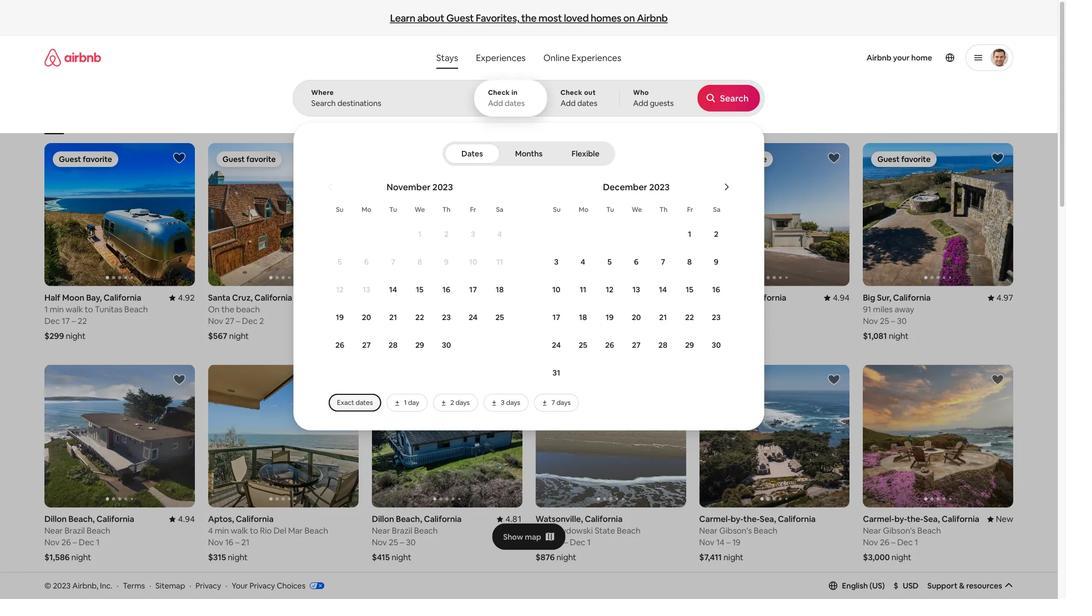 Task type: vqa. For each thing, say whether or not it's contained in the screenshot.
Add guests button
no



Task type: locate. For each thing, give the bounding box(es) containing it.
0 horizontal spatial 6 button
[[353, 249, 380, 275]]

dec down cruz,
[[242, 316, 258, 327]]

privacy
[[196, 581, 221, 591], [250, 581, 275, 591]]

25 left jan
[[495, 313, 504, 323]]

tab list containing dates
[[445, 142, 613, 166]]

beach inside carmel-by-the-sea, california near gibson's beach nov 14 – 19 $7,411 night
[[754, 526, 777, 537]]

0 horizontal spatial bodega
[[536, 292, 566, 303]]

1 inside carmel-by-the-sea, california near gibson's beach nov 26 – dec 1 $3,000 night
[[915, 538, 918, 548]]

22 for 1st 22 button from the left
[[415, 313, 424, 323]]

min down aptos,
[[215, 526, 229, 537]]

add down "experiences" button
[[488, 98, 503, 108]]

1 horizontal spatial 18 button
[[570, 304, 596, 331]]

dillon up the $415 at the left bottom of the page
[[372, 514, 394, 525]]

2 28 from the left
[[658, 340, 667, 350]]

dates down out
[[577, 98, 597, 108]]

home
[[911, 53, 932, 63]]

near up $7,411
[[699, 526, 718, 537]]

29 button down landing,
[[406, 332, 433, 359]]

1 mo from the left
[[362, 205, 371, 214]]

brazil for 25
[[392, 526, 412, 537]]

dates button
[[445, 144, 500, 164]]

1 vertical spatial 4
[[581, 257, 585, 267]]

privacy right your
[[250, 581, 275, 591]]

the-
[[743, 514, 760, 525], [907, 514, 923, 525]]

6 for 1st 6 button from the right
[[634, 257, 639, 267]]

0 horizontal spatial min
[[50, 304, 64, 315]]

0 horizontal spatial fr
[[470, 205, 476, 214]]

gibson's inside carmel-by-the-sea, california near gibson's beach nov 26 – dec 1 $3,000 night
[[883, 526, 916, 537]]

28
[[389, 340, 398, 350], [658, 340, 667, 350]]

4.94 left big
[[833, 292, 850, 303]]

2 gibson's from the left
[[883, 526, 916, 537]]

dec down landing,
[[406, 316, 422, 327]]

2 29 button from the left
[[676, 332, 703, 359]]

0 horizontal spatial 12
[[336, 285, 344, 295]]

1 bodega from the left
[[536, 292, 566, 303]]

carmel- up $7,411
[[699, 514, 731, 525]]

miles for 25
[[873, 304, 893, 315]]

1 13 from the left
[[363, 285, 370, 295]]

away for nov 25 – 30
[[895, 304, 914, 315]]

carmel- inside carmel-by-the-sea, california near gibson's beach nov 26 – dec 1 $3,000 night
[[863, 514, 894, 525]]

13
[[363, 285, 370, 295], [632, 285, 640, 295]]

min
[[50, 304, 64, 315], [215, 526, 229, 537]]

14 button
[[380, 277, 406, 303], [650, 277, 676, 303]]

sa
[[496, 205, 503, 214], [713, 205, 721, 214]]

4.94 left aptos,
[[178, 514, 195, 525]]

25 button up 31 button
[[570, 332, 596, 359]]

dillon beach, california near brazil beach nov 26 – dec 1 $1,586 night
[[44, 514, 134, 563]]

november
[[387, 181, 431, 193]]

20
[[362, 313, 371, 323], [632, 313, 641, 323]]

1 dillon from the left
[[44, 514, 67, 525]]

5
[[338, 257, 342, 267], [607, 257, 612, 267], [551, 316, 556, 327]]

1 horizontal spatial 24 button
[[543, 332, 570, 359]]

0 horizontal spatial 26 button
[[326, 332, 353, 359]]

91
[[863, 304, 871, 315]]

on down moss
[[372, 304, 383, 315]]

0 horizontal spatial bay,
[[86, 292, 102, 303]]

1 check from the left
[[488, 88, 510, 97]]

bay, inside the bodega bay, california 90 miles away dec 10 – 15 night
[[731, 292, 747, 303]]

25 up the $415 at the left bottom of the page
[[389, 538, 398, 548]]

experiences inside button
[[476, 52, 526, 63]]

1 horizontal spatial walk
[[231, 526, 248, 537]]

group containing amazing views
[[44, 91, 823, 134]]

0 horizontal spatial the
[[221, 304, 234, 315]]

the down moss
[[385, 304, 398, 315]]

29 button
[[406, 332, 433, 359], [676, 332, 703, 359]]

25 right $650
[[579, 340, 587, 350]]

tu down december
[[606, 205, 614, 214]]

0 horizontal spatial 13
[[363, 285, 370, 295]]

1 horizontal spatial to
[[250, 526, 258, 537]]

1 horizontal spatial miles
[[873, 304, 893, 315]]

· left your
[[226, 581, 227, 591]]

stays
[[436, 52, 458, 63]]

airbnb left your
[[867, 53, 892, 63]]

miles down sur,
[[873, 304, 893, 315]]

dec inside dillon beach, california near brazil beach nov 26 – dec 1 $1,586 night
[[79, 538, 94, 548]]

0 vertical spatial 24
[[469, 313, 478, 323]]

the inside moss landing, california on the beach nov 26 – dec 1 night
[[385, 304, 398, 315]]

15 button right moss
[[406, 277, 433, 303]]

carmel- for carmel-by-the-sea, california near gibson's beach nov 14 – 19 $7,411 night
[[699, 514, 731, 525]]

22 down landing,
[[415, 313, 424, 323]]

on inside moss landing, california on the beach nov 26 – dec 1 night
[[372, 304, 383, 315]]

days left 3 days
[[456, 399, 470, 407]]

22 button
[[406, 304, 433, 331], [676, 304, 703, 331]]

1 tu from the left
[[389, 205, 397, 214]]

2 horizontal spatial 4
[[581, 257, 585, 267]]

1 button for november 2023
[[406, 221, 433, 248]]

27 for second 27 'button' from right
[[362, 340, 371, 350]]

0 horizontal spatial days
[[456, 399, 470, 407]]

who add guests
[[633, 88, 674, 108]]

19 inside carmel-by-the-sea, california near gibson's beach nov 14 – 19 $7,411 night
[[732, 538, 741, 548]]

dates down in
[[505, 98, 525, 108]]

dec down zmudowski at the bottom right of page
[[570, 538, 585, 548]]

6 for 2nd 6 button from right
[[364, 257, 369, 267]]

to left rio
[[250, 526, 258, 537]]

beach for landing,
[[400, 304, 424, 315]]

nov up $7,411
[[699, 538, 714, 548]]

2 horizontal spatial days
[[556, 399, 571, 407]]

2023 right ©
[[53, 581, 71, 591]]

2 beach, from the left
[[396, 514, 422, 525]]

2 sa from the left
[[713, 205, 721, 214]]

night inside half moon bay, california 1 min walk to tunitas beach dec 17 – 22 $299 night
[[66, 331, 86, 342]]

the for homes
[[521, 11, 537, 25]]

1 2 button from the left
[[433, 221, 460, 248]]

check left in
[[488, 88, 510, 97]]

the- inside carmel-by-the-sea, california near gibson's beach nov 26 – dec 1 $3,000 night
[[907, 514, 923, 525]]

2 by- from the left
[[894, 514, 907, 525]]

1 9 button from the left
[[433, 249, 460, 275]]

dec up the airbnb,
[[79, 538, 94, 548]]

privacy link
[[196, 581, 221, 591]]

2023 right november
[[432, 181, 453, 193]]

support & resources
[[927, 581, 1002, 591]]

night inside watsonville, california on zmudowski state beach nov 26 – dec 1 $876 night
[[557, 553, 576, 563]]

2 carmel- from the left
[[863, 514, 894, 525]]

the left most
[[521, 11, 537, 25]]

dec down 90
[[699, 316, 715, 327]]

4 · from the left
[[226, 581, 227, 591]]

stays button
[[427, 47, 467, 69]]

1 horizontal spatial 14 button
[[650, 277, 676, 303]]

away right 90
[[733, 304, 752, 315]]

1 horizontal spatial 9
[[714, 257, 719, 267]]

1 horizontal spatial 8
[[687, 257, 692, 267]]

– inside carmel-by-the-sea, california near gibson's beach nov 14 – 19 $7,411 night
[[726, 538, 730, 548]]

check left out
[[561, 88, 582, 97]]

25 up $1,081 at right
[[880, 316, 889, 327]]

1 horizontal spatial 26 button
[[596, 332, 623, 359]]

2 check from the left
[[561, 88, 582, 97]]

nov inside carmel-by-the-sea, california near gibson's beach nov 14 – 19 $7,411 night
[[699, 538, 714, 548]]

1 horizontal spatial 3 button
[[543, 249, 570, 275]]

nov down moss
[[372, 316, 387, 327]]

nov inside watsonville, california on zmudowski state beach nov 26 – dec 1 $876 night
[[536, 538, 551, 548]]

dec up $299
[[44, 316, 60, 327]]

1 near from the left
[[44, 526, 63, 537]]

to
[[85, 304, 93, 315], [250, 526, 258, 537]]

4.94 out of 5 average rating image
[[824, 292, 850, 303], [169, 514, 195, 525]]

privacy down the $315
[[196, 581, 221, 591]]

check for check in add dates
[[488, 88, 510, 97]]

26 inside carmel-by-the-sea, california near gibson's beach nov 26 – dec 1 $3,000 night
[[880, 538, 889, 548]]

2 horizontal spatial 3
[[554, 257, 559, 267]]

1 horizontal spatial 1 button
[[676, 221, 703, 248]]

learn about guest favorites, the most loved homes on airbnb link
[[386, 7, 672, 29]]

2 vertical spatial 3
[[501, 399, 505, 407]]

1 carmel- from the left
[[699, 514, 731, 525]]

add inside check out add dates
[[561, 98, 576, 108]]

4.94 for dillon beach, california near brazil beach nov 26 – dec 1 $1,586 night
[[178, 514, 195, 525]]

1 horizontal spatial add
[[561, 98, 576, 108]]

1 horizontal spatial 17 button
[[543, 304, 570, 331]]

2 8 from the left
[[687, 257, 692, 267]]

0 horizontal spatial 17
[[62, 316, 70, 327]]

1 days from the left
[[456, 399, 470, 407]]

night inside dillon beach, california near brazil beach nov 25 – 30 $415 night
[[392, 553, 411, 563]]

27 for second 27 'button'
[[632, 340, 641, 350]]

1 1 button from the left
[[406, 221, 433, 248]]

2023
[[432, 181, 453, 193], [649, 181, 670, 193], [53, 581, 71, 591]]

8 button up landing,
[[406, 249, 433, 275]]

0 horizontal spatial sa
[[496, 205, 503, 214]]

2 22 button from the left
[[676, 304, 703, 331]]

0 horizontal spatial brazil
[[65, 526, 85, 537]]

near up $1,586
[[44, 526, 63, 537]]

2 su from the left
[[553, 205, 561, 214]]

2 th from the left
[[659, 205, 668, 214]]

nov
[[208, 316, 223, 327], [372, 316, 387, 327], [863, 316, 878, 327], [44, 538, 60, 548], [536, 538, 551, 548], [208, 538, 223, 548], [372, 538, 387, 548], [699, 538, 714, 548], [863, 538, 878, 548]]

2 horizontal spatial 5
[[607, 257, 612, 267]]

days left 7 days in the bottom right of the page
[[506, 399, 520, 407]]

beach down cruz,
[[236, 304, 260, 315]]

show
[[503, 532, 523, 542]]

night
[[66, 331, 86, 342], [557, 331, 577, 342], [229, 331, 249, 342], [393, 331, 413, 342], [720, 331, 740, 342], [889, 331, 909, 342], [71, 553, 91, 563], [557, 553, 576, 563], [228, 553, 248, 563], [392, 553, 411, 563], [724, 553, 743, 563], [892, 553, 911, 563]]

profile element
[[640, 36, 1013, 80]]

· right inc.
[[117, 581, 119, 591]]

0 horizontal spatial 14
[[389, 285, 397, 295]]

1 vertical spatial homes
[[736, 118, 758, 126]]

gibson's
[[719, 526, 752, 537], [883, 526, 916, 537]]

0 horizontal spatial 17 button
[[460, 277, 486, 303]]

0 horizontal spatial add
[[488, 98, 503, 108]]

1 8 button from the left
[[406, 249, 433, 275]]

1 horizontal spatial 13
[[632, 285, 640, 295]]

beach down landing,
[[400, 304, 424, 315]]

15 button up 90
[[676, 277, 703, 303]]

2 12 from the left
[[606, 285, 614, 295]]

dec up $ usd
[[897, 538, 913, 548]]

2 14 button from the left
[[650, 277, 676, 303]]

2 fr from the left
[[687, 205, 693, 214]]

miles right 90
[[711, 304, 731, 315]]

tu down november
[[389, 205, 397, 214]]

by- for 19
[[731, 514, 743, 525]]

flexible
[[572, 149, 599, 159]]

21 button
[[380, 304, 406, 331], [650, 304, 676, 331]]

1 inside watsonville, california on zmudowski state beach nov 26 – dec 1 $876 night
[[587, 538, 591, 548]]

12 for second 12 button from right
[[336, 285, 344, 295]]

2 bay, from the left
[[568, 292, 583, 303]]

tab list
[[445, 142, 613, 166]]

2 beach from the left
[[400, 304, 424, 315]]

dillon for dillon beach, california near brazil beach nov 26 – dec 1 $1,586 night
[[44, 514, 67, 525]]

amazing views
[[345, 118, 392, 126]]

the- inside carmel-by-the-sea, california near gibson's beach nov 14 – 19 $7,411 night
[[743, 514, 760, 525]]

experiences up out
[[572, 52, 621, 63]]

90
[[699, 304, 709, 315]]

1 horizontal spatial su
[[553, 205, 561, 214]]

check inside check out add dates
[[561, 88, 582, 97]]

1 horizontal spatial 12 button
[[596, 277, 623, 303]]

nov inside moss landing, california on the beach nov 26 – dec 1 night
[[372, 316, 387, 327]]

29 for first 29 button from the left
[[415, 340, 424, 350]]

dillon up $1,586
[[44, 514, 67, 525]]

2 tu from the left
[[606, 205, 614, 214]]

0 vertical spatial 10 button
[[460, 249, 486, 275]]

california inside santa cruz, california on the beach nov 27 – dec 2 $567 night
[[254, 292, 292, 303]]

1 horizontal spatial gibson's
[[883, 526, 916, 537]]

dillon inside dillon beach, california near brazil beach nov 26 – dec 1 $1,586 night
[[44, 514, 67, 525]]

– inside big sur, california 91 miles away nov 25 – 30 $1,081 night
[[891, 316, 895, 327]]

1 vertical spatial 18
[[579, 313, 587, 323]]

3 for left the 3 button
[[471, 229, 475, 239]]

2 miles from the left
[[873, 304, 893, 315]]

0 vertical spatial 3 button
[[460, 221, 486, 248]]

4.94 for bodega bay, california 90 miles away dec 10 – 15 night
[[833, 292, 850, 303]]

1 21 button from the left
[[380, 304, 406, 331]]

nov inside santa cruz, california on the beach nov 27 – dec 2 $567 night
[[208, 316, 223, 327]]

bodega up 90
[[699, 292, 730, 303]]

by- for dec
[[894, 514, 907, 525]]

near up the $415 at the left bottom of the page
[[372, 526, 390, 537]]

dates inside check in add dates
[[505, 98, 525, 108]]

0 horizontal spatial by-
[[731, 514, 743, 525]]

1 9 from the left
[[444, 257, 449, 267]]

0 vertical spatial homes
[[591, 11, 621, 25]]

2 away from the left
[[895, 304, 914, 315]]

away right 91
[[895, 304, 914, 315]]

–
[[72, 316, 76, 327], [557, 316, 562, 327], [236, 316, 240, 327], [400, 316, 404, 327], [727, 316, 731, 327], [891, 316, 895, 327], [73, 538, 77, 548], [564, 538, 568, 548], [235, 538, 239, 548], [400, 538, 404, 548], [726, 538, 730, 548], [891, 538, 895, 548]]

nov inside carmel-by-the-sea, california near gibson's beach nov 26 – dec 1 $3,000 night
[[863, 538, 878, 548]]

1 miles from the left
[[711, 304, 731, 315]]

dates right exact
[[356, 399, 373, 407]]

2 the- from the left
[[907, 514, 923, 525]]

1 gibson's from the left
[[719, 526, 752, 537]]

the down "santa"
[[221, 304, 234, 315]]

2 2 button from the left
[[703, 221, 730, 248]]

3 for bottom the 3 button
[[554, 257, 559, 267]]

beach
[[124, 304, 148, 315], [581, 304, 604, 315], [87, 526, 110, 537], [617, 526, 641, 537], [305, 526, 328, 537], [414, 526, 438, 537], [754, 526, 777, 537], [917, 526, 941, 537]]

1 bay, from the left
[[86, 292, 102, 303]]

amazing
[[345, 118, 373, 126]]

25 button left jan
[[486, 304, 513, 331]]

walk down moon
[[66, 304, 83, 315]]

· right terms
[[149, 581, 151, 591]]

0 horizontal spatial 8
[[417, 257, 422, 267]]

homes left on on the right of page
[[591, 11, 621, 25]]

days
[[456, 399, 470, 407], [506, 399, 520, 407], [556, 399, 571, 407]]

2 button
[[433, 221, 460, 248], [703, 221, 730, 248]]

$876
[[536, 553, 555, 563]]

29 button down 90
[[676, 332, 703, 359]]

18 for leftmost '18' button
[[496, 285, 504, 295]]

2 days from the left
[[506, 399, 520, 407]]

0 horizontal spatial 4 button
[[486, 221, 513, 248]]

1 horizontal spatial airbnb
[[867, 53, 892, 63]]

2 · from the left
[[149, 581, 151, 591]]

by- inside carmel-by-the-sea, california near gibson's beach nov 26 – dec 1 $3,000 night
[[894, 514, 907, 525]]

22 down moon
[[78, 316, 87, 327]]

2 30 button from the left
[[703, 332, 730, 359]]

1 horizontal spatial by-
[[894, 514, 907, 525]]

california inside carmel-by-the-sea, california near gibson's beach nov 14 – 19 $7,411 night
[[778, 514, 816, 525]]

0 horizontal spatial 16
[[225, 538, 233, 548]]

0 vertical spatial 3
[[471, 229, 475, 239]]

add inside check in add dates
[[488, 98, 503, 108]]

none search field containing stays
[[293, 36, 1066, 431]]

2 5 button from the left
[[596, 249, 623, 275]]

0 vertical spatial 11
[[496, 257, 503, 267]]

away for dec 10 – 15
[[733, 304, 752, 315]]

1 brazil from the left
[[65, 526, 85, 537]]

airbnb right on on the right of page
[[637, 11, 668, 25]]

favorites,
[[476, 11, 519, 25]]

12 for second 12 button from the left
[[606, 285, 614, 295]]

0 horizontal spatial 5 button
[[326, 249, 353, 275]]

1 the- from the left
[[743, 514, 760, 525]]

sea, inside carmel-by-the-sea, california near gibson's beach nov 26 – dec 1 $3,000 night
[[923, 514, 940, 525]]

nov up the $315
[[208, 538, 223, 548]]

– inside carmel-by-the-sea, california near gibson's beach nov 26 – dec 1 $3,000 night
[[891, 538, 895, 548]]

1 horizontal spatial 2023
[[432, 181, 453, 193]]

2 we from the left
[[632, 205, 642, 214]]

dec inside santa cruz, california on the beach nov 27 – dec 2 $567 night
[[242, 316, 258, 327]]

0 horizontal spatial gibson's
[[719, 526, 752, 537]]

nov up $567 on the bottom left of page
[[208, 316, 223, 327]]

nov for dillon beach, california near brazil beach nov 26 – dec 1 $1,586 night
[[44, 538, 60, 548]]

2 9 from the left
[[714, 257, 719, 267]]

half moon bay, california 1 min walk to tunitas beach dec 17 – 22 $299 night
[[44, 292, 148, 342]]

dec inside the bodega bay, california 90 miles away dec 10 – 15 night
[[699, 316, 715, 327]]

16 button right landing,
[[433, 277, 460, 303]]

11 button
[[486, 249, 513, 275], [570, 277, 596, 303]]

8
[[417, 257, 422, 267], [687, 257, 692, 267]]

1 horizontal spatial 20 button
[[623, 304, 650, 331]]

dec inside carmel-by-the-sea, california near gibson's beach nov 26 – dec 1 $3,000 night
[[897, 538, 913, 548]]

0 horizontal spatial 12 button
[[326, 277, 353, 303]]

17 inside half moon bay, california 1 min walk to tunitas beach dec 17 – 22 $299 night
[[62, 316, 70, 327]]

we down "december 2023"
[[632, 205, 642, 214]]

gibson's up $3,000
[[883, 526, 916, 537]]

1 horizontal spatial 10 button
[[543, 277, 570, 303]]

24 right moss landing, california on the beach nov 26 – dec 1 night
[[469, 313, 478, 323]]

22 left 90
[[685, 313, 694, 323]]

None search field
[[293, 36, 1066, 431]]

1 vertical spatial 3
[[554, 257, 559, 267]]

california inside bodega bay, california on wrights beach jan 5 – 10 $650 night
[[585, 292, 623, 303]]

2 13 from the left
[[632, 285, 640, 295]]

airbnb
[[637, 11, 668, 25], [867, 53, 892, 63]]

add to wishlist: bodega bay, california image
[[827, 152, 841, 165]]

min down half at the left of the page
[[50, 304, 64, 315]]

1 6 from the left
[[364, 257, 369, 267]]

0 horizontal spatial 7
[[391, 257, 395, 267]]

1 horizontal spatial sea,
[[923, 514, 940, 525]]

2 brazil from the left
[[392, 526, 412, 537]]

new place to stay image
[[987, 514, 1013, 525]]

0 horizontal spatial 23
[[442, 313, 451, 323]]

23 button
[[433, 304, 460, 331], [703, 304, 730, 331]]

tunitas
[[95, 304, 122, 315]]

bodega inside bodega bay, california on wrights beach jan 5 – 10 $650 night
[[536, 292, 566, 303]]

12
[[336, 285, 344, 295], [606, 285, 614, 295]]

0 vertical spatial walk
[[66, 304, 83, 315]]

2 21 button from the left
[[650, 304, 676, 331]]

on down "watsonville,"
[[536, 526, 547, 537]]

brazil inside dillon beach, california near brazil beach nov 25 – 30 $415 night
[[392, 526, 412, 537]]

4.94 out of 5 average rating image left big
[[824, 292, 850, 303]]

– inside dillon beach, california near brazil beach nov 25 – 30 $415 night
[[400, 538, 404, 548]]

0 horizontal spatial 22 button
[[406, 304, 433, 331]]

1 12 button from the left
[[326, 277, 353, 303]]

2 29 from the left
[[685, 340, 694, 350]]

carmel- up $3,000
[[863, 514, 894, 525]]

gibson's inside carmel-by-the-sea, california near gibson's beach nov 14 – 19 $7,411 night
[[719, 526, 752, 537]]

add up national
[[561, 98, 576, 108]]

25 inside dillon beach, california near brazil beach nov 25 – 30 $415 night
[[389, 538, 398, 548]]

add
[[488, 98, 503, 108], [561, 98, 576, 108], [633, 98, 648, 108]]

2 horizontal spatial 27
[[632, 340, 641, 350]]

11
[[496, 257, 503, 267], [580, 285, 586, 295]]

1 15 button from the left
[[406, 277, 433, 303]]

near up $3,000
[[863, 526, 881, 537]]

on inside bodega bay, california on wrights beach jan 5 – 10 $650 night
[[536, 304, 547, 315]]

brazil for 26
[[65, 526, 85, 537]]

night inside carmel-by-the-sea, california near gibson's beach nov 14 – 19 $7,411 night
[[724, 553, 743, 563]]

th down "december 2023"
[[659, 205, 668, 214]]

3 days from the left
[[556, 399, 571, 407]]

0 horizontal spatial 6
[[364, 257, 369, 267]]

1 horizontal spatial bay,
[[568, 292, 583, 303]]

1 horizontal spatial check
[[561, 88, 582, 97]]

california inside dillon beach, california near brazil beach nov 25 – 30 $415 night
[[424, 514, 462, 525]]

add to wishlist: big sur, california image
[[991, 152, 1004, 165]]

26 button
[[326, 332, 353, 359], [596, 332, 623, 359]]

to inside half moon bay, california 1 min walk to tunitas beach dec 17 – 22 $299 night
[[85, 304, 93, 315]]

1 23 button from the left
[[433, 304, 460, 331]]

1 20 from the left
[[362, 313, 371, 323]]

jan
[[536, 316, 549, 327]]

1 12 from the left
[[336, 285, 344, 295]]

show map
[[503, 532, 541, 542]]

walk inside aptos, california 4 min walk to rio del mar beach nov 16 – 21 $315 night
[[231, 526, 248, 537]]

the- for 19
[[743, 514, 760, 525]]

nov up $876
[[536, 538, 551, 548]]

gibson's up $7,411
[[719, 526, 752, 537]]

1 horizontal spatial 23
[[712, 313, 721, 323]]

walk down aptos,
[[231, 526, 248, 537]]

2 23 button from the left
[[703, 304, 730, 331]]

2 horizontal spatial 16
[[712, 285, 720, 295]]

bodega up wrights
[[536, 292, 566, 303]]

dates
[[505, 98, 525, 108], [577, 98, 597, 108], [356, 399, 373, 407]]

1 add from the left
[[488, 98, 503, 108]]

omg!
[[465, 118, 483, 126]]

1 horizontal spatial away
[[895, 304, 914, 315]]

1 14 button from the left
[[380, 277, 406, 303]]

homes
[[591, 11, 621, 25], [736, 118, 758, 126]]

miles for 10
[[711, 304, 731, 315]]

27 inside santa cruz, california on the beach nov 27 – dec 2 $567 night
[[225, 316, 234, 327]]

min inside aptos, california 4 min walk to rio del mar beach nov 16 – 21 $315 night
[[215, 526, 229, 537]]

nov inside big sur, california 91 miles away nov 25 – 30 $1,081 night
[[863, 316, 878, 327]]

on for bodega
[[536, 304, 547, 315]]

on up jan
[[536, 304, 547, 315]]

25 inside big sur, california 91 miles away nov 25 – 30 $1,081 night
[[880, 316, 889, 327]]

1 horizontal spatial dillon
[[372, 514, 394, 525]]

$3,000
[[863, 553, 890, 563]]

rio
[[260, 526, 272, 537]]

1 horizontal spatial 29
[[685, 340, 694, 350]]

1 we from the left
[[415, 205, 425, 214]]

24 up 31 button
[[552, 340, 561, 350]]

carmel- inside carmel-by-the-sea, california near gibson's beach nov 14 – 19 $7,411 night
[[699, 514, 731, 525]]

1 horizontal spatial 28 button
[[650, 332, 676, 359]]

on down "santa"
[[208, 304, 220, 315]]

nov up $1,586
[[44, 538, 60, 548]]

stays tab panel
[[293, 80, 1066, 431]]

add down who
[[633, 98, 648, 108]]

26 inside dillon beach, california near brazil beach nov 26 – dec 1 $1,586 night
[[61, 538, 71, 548]]

4.94 out of 5 average rating image for dillon beach, california near brazil beach nov 26 – dec 1 $1,586 night
[[169, 514, 195, 525]]

2 horizontal spatial add
[[633, 98, 648, 108]]

1 horizontal spatial 14
[[659, 285, 667, 295]]

beach, inside dillon beach, california near brazil beach nov 25 – 30 $415 night
[[396, 514, 422, 525]]

bay, inside bodega bay, california on wrights beach jan 5 – 10 $650 night
[[568, 292, 583, 303]]

14 inside carmel-by-the-sea, california near gibson's beach nov 14 – 19 $7,411 night
[[716, 538, 725, 548]]

to left the tunitas
[[85, 304, 93, 315]]

1 vertical spatial airbnb
[[867, 53, 892, 63]]

1 horizontal spatial days
[[506, 399, 520, 407]]

0 horizontal spatial 14 button
[[380, 277, 406, 303]]

beach inside moss landing, california on the beach nov 26 – dec 1 night
[[400, 304, 424, 315]]

2 horizontal spatial 22
[[685, 313, 694, 323]]

homes right tiny
[[736, 118, 758, 126]]

brazil inside dillon beach, california near brazil beach nov 26 – dec 1 $1,586 night
[[65, 526, 85, 537]]

1 th from the left
[[442, 205, 450, 214]]

21 button down moss
[[380, 304, 406, 331]]

nov up $3,000
[[863, 538, 878, 548]]

9 button
[[433, 249, 460, 275], [703, 249, 730, 275]]

the inside santa cruz, california on the beach nov 27 – dec 2 $567 night
[[221, 304, 234, 315]]

31 button
[[543, 360, 570, 386]]

th down november 2023
[[442, 205, 450, 214]]

1 6 button from the left
[[353, 249, 380, 275]]

dec inside moss landing, california on the beach nov 26 – dec 1 night
[[406, 316, 422, 327]]

0 horizontal spatial 21
[[241, 538, 249, 548]]

0 horizontal spatial privacy
[[196, 581, 221, 591]]

miles inside the bodega bay, california 90 miles away dec 10 – 15 night
[[711, 304, 731, 315]]

nov down 91
[[863, 316, 878, 327]]

· left privacy 'link'
[[189, 581, 191, 591]]

check inside check in add dates
[[488, 88, 510, 97]]

2 6 from the left
[[634, 257, 639, 267]]

mo
[[362, 205, 371, 214], [579, 205, 588, 214]]

17 for topmost 17 button
[[469, 285, 477, 295]]

2 horizontal spatial dates
[[577, 98, 597, 108]]

we
[[415, 205, 425, 214], [632, 205, 642, 214]]

16 button
[[433, 277, 460, 303], [703, 277, 730, 303]]

terms · sitemap · privacy ·
[[123, 581, 227, 591]]

bay,
[[86, 292, 102, 303], [568, 292, 583, 303], [731, 292, 747, 303]]

2 20 from the left
[[632, 313, 641, 323]]

10 inside bodega bay, california on wrights beach jan 5 – 10 $650 night
[[563, 316, 572, 327]]

4.94 out of 5 average rating image left aptos,
[[169, 514, 195, 525]]

1 button for december 2023
[[676, 221, 703, 248]]

show map button
[[492, 524, 566, 551]]

1 horizontal spatial 20
[[632, 313, 641, 323]]

1 sea, from the left
[[760, 514, 776, 525]]

26
[[389, 316, 398, 327], [335, 340, 344, 350], [605, 340, 614, 350], [61, 538, 71, 548], [553, 538, 562, 548], [880, 538, 889, 548]]

1 horizontal spatial 16
[[442, 285, 450, 295]]

sea, for dec
[[923, 514, 940, 525]]

experiences button
[[467, 47, 535, 69]]

19 for first 19 button
[[336, 313, 344, 323]]

2 1 button from the left
[[676, 221, 703, 248]]

8 button up 90
[[676, 249, 703, 275]]

3 near from the left
[[699, 526, 718, 537]]

1 19 button from the left
[[326, 304, 353, 331]]

experiences up in
[[476, 52, 526, 63]]

sitemap link
[[156, 581, 185, 591]]

days down 31 button
[[556, 399, 571, 407]]

14 for 1st 14 button from the right
[[659, 285, 667, 295]]

0 horizontal spatial dates
[[356, 399, 373, 407]]

group
[[44, 91, 823, 134], [44, 143, 195, 286], [208, 143, 359, 286], [372, 143, 522, 286], [536, 143, 686, 286], [699, 143, 850, 286], [863, 143, 1013, 286], [44, 365, 195, 508], [208, 365, 359, 508], [372, 365, 522, 508], [536, 365, 686, 508], [699, 365, 850, 508], [863, 365, 1013, 508], [44, 587, 195, 600], [208, 587, 359, 600], [372, 587, 522, 600], [372, 587, 522, 600], [536, 587, 686, 600], [536, 587, 686, 600], [699, 587, 850, 600], [863, 587, 1013, 600]]

0 vertical spatial 17 button
[[460, 277, 486, 303]]

1 vertical spatial 4.94
[[178, 514, 195, 525]]

4.97
[[997, 292, 1013, 303]]

bay, inside half moon bay, california 1 min walk to tunitas beach dec 17 – 22 $299 night
[[86, 292, 102, 303]]

2 dillon from the left
[[372, 514, 394, 525]]

1 sa from the left
[[496, 205, 503, 214]]

new
[[996, 514, 1013, 525]]

1 experiences from the left
[[476, 52, 526, 63]]

1 30 button from the left
[[433, 332, 460, 359]]

near inside dillon beach, california near brazil beach nov 25 – 30 $415 night
[[372, 526, 390, 537]]

1 horizontal spatial 9 button
[[703, 249, 730, 275]]

away inside the bodega bay, california 90 miles away dec 10 – 15 night
[[733, 304, 752, 315]]

4 button
[[486, 221, 513, 248], [570, 249, 596, 275]]

gibson's for dec
[[883, 526, 916, 537]]

0 horizontal spatial 18
[[496, 285, 504, 295]]

1 beach from the left
[[236, 304, 260, 315]]

beach for cruz,
[[236, 304, 260, 315]]

0 horizontal spatial 19 button
[[326, 304, 353, 331]]

2 button for november 2023
[[433, 221, 460, 248]]

0 horizontal spatial 4.94
[[178, 514, 195, 525]]

21 button left 90
[[650, 304, 676, 331]]

0 horizontal spatial check
[[488, 88, 510, 97]]

1 beach, from the left
[[68, 514, 95, 525]]

december 2023
[[603, 181, 670, 193]]



Task type: describe. For each thing, give the bounding box(es) containing it.
december
[[603, 181, 647, 193]]

california inside dillon beach, california near brazil beach nov 26 – dec 1 $1,586 night
[[96, 514, 134, 525]]

1 vertical spatial 11
[[580, 285, 586, 295]]

mar
[[288, 526, 303, 537]]

check for check out add dates
[[561, 88, 582, 97]]

3 days
[[501, 399, 520, 407]]

min inside half moon bay, california 1 min walk to tunitas beach dec 17 – 22 $299 night
[[50, 304, 64, 315]]

2 27 button from the left
[[623, 332, 650, 359]]

out
[[584, 88, 596, 97]]

beach inside dillon beach, california near brazil beach nov 26 – dec 1 $1,586 night
[[87, 526, 110, 537]]

support
[[927, 581, 957, 591]]

on for moss
[[372, 304, 383, 315]]

wrights
[[549, 304, 579, 315]]

near inside carmel-by-the-sea, california near gibson's beach nov 26 – dec 1 $3,000 night
[[863, 526, 881, 537]]

1 horizontal spatial 11 button
[[570, 277, 596, 303]]

$650
[[536, 331, 555, 342]]

beach inside dillon beach, california near brazil beach nov 25 – 30 $415 night
[[414, 526, 438, 537]]

1 28 button from the left
[[380, 332, 406, 359]]

$
[[894, 581, 898, 591]]

1 su from the left
[[336, 205, 344, 214]]

dillon beach, california near brazil beach nov 25 – 30 $415 night
[[372, 514, 462, 563]]

moss
[[372, 292, 392, 303]]

night inside moss landing, california on the beach nov 26 – dec 1 night
[[393, 331, 413, 342]]

0 horizontal spatial 11 button
[[486, 249, 513, 275]]

near inside dillon beach, california near brazil beach nov 26 – dec 1 $1,586 night
[[44, 526, 63, 537]]

cabins
[[301, 118, 323, 126]]

0 horizontal spatial 5
[[338, 257, 342, 267]]

2 experiences from the left
[[572, 52, 621, 63]]

moss landing, california on the beach nov 26 – dec 1 night
[[372, 292, 467, 342]]

0 horizontal spatial airbnb
[[637, 11, 668, 25]]

dates for check in add dates
[[505, 98, 525, 108]]

1 horizontal spatial 21
[[389, 313, 397, 323]]

days for 3 days
[[506, 399, 520, 407]]

0 horizontal spatial 25 button
[[486, 304, 513, 331]]

$299
[[44, 331, 64, 342]]

30 inside big sur, california 91 miles away nov 25 – 30 $1,081 night
[[897, 316, 907, 327]]

beach inside aptos, california 4 min walk to rio del mar beach nov 16 – 21 $315 night
[[305, 526, 328, 537]]

zmudowski
[[549, 526, 593, 537]]

days for 7 days
[[556, 399, 571, 407]]

about
[[417, 11, 444, 25]]

exact
[[337, 399, 354, 407]]

– inside the bodega bay, california 90 miles away dec 10 – 15 night
[[727, 316, 731, 327]]

1 26 button from the left
[[326, 332, 353, 359]]

exact dates
[[337, 399, 373, 407]]

– inside watsonville, california on zmudowski state beach nov 26 – dec 1 $876 night
[[564, 538, 568, 548]]

8 for 1st 8 button
[[417, 257, 422, 267]]

aptos,
[[208, 514, 234, 525]]

california inside the bodega bay, california 90 miles away dec 10 – 15 night
[[749, 292, 786, 303]]

2 6 button from the left
[[623, 249, 650, 275]]

$1,081
[[863, 331, 887, 342]]

1 vertical spatial 3 button
[[543, 249, 570, 275]]

on inside watsonville, california on zmudowski state beach nov 26 – dec 1 $876 night
[[536, 526, 547, 537]]

your privacy choices link
[[232, 581, 324, 592]]

bodega for miles
[[699, 292, 730, 303]]

views
[[374, 118, 392, 126]]

1 23 from the left
[[442, 313, 451, 323]]

calendar application
[[306, 169, 1066, 390]]

california inside carmel-by-the-sea, california near gibson's beach nov 26 – dec 1 $3,000 night
[[942, 514, 979, 525]]

1 inside dillon beach, california near brazil beach nov 26 – dec 1 $1,586 night
[[96, 538, 100, 548]]

night inside bodega bay, california on wrights beach jan 5 – 10 $650 night
[[557, 331, 577, 342]]

4 inside aptos, california 4 min walk to rio del mar beach nov 16 – 21 $315 night
[[208, 526, 213, 537]]

– inside moss landing, california on the beach nov 26 – dec 1 night
[[400, 316, 404, 327]]

2 privacy from the left
[[250, 581, 275, 591]]

days for 2 days
[[456, 399, 470, 407]]

8 for second 8 button
[[687, 257, 692, 267]]

airbnb,
[[72, 581, 98, 591]]

who
[[633, 88, 649, 97]]

watsonville,
[[536, 514, 583, 525]]

del
[[274, 526, 286, 537]]

tab list inside stays tab panel
[[445, 142, 613, 166]]

1 29 button from the left
[[406, 332, 433, 359]]

2023 for ©
[[53, 581, 71, 591]]

night inside the bodega bay, california 90 miles away dec 10 – 15 night
[[720, 331, 740, 342]]

night inside aptos, california 4 min walk to rio del mar beach nov 16 – 21 $315 night
[[228, 553, 248, 563]]

1 7 button from the left
[[380, 249, 406, 275]]

1 horizontal spatial 24
[[552, 340, 561, 350]]

learn about guest favorites, the most loved homes on airbnb
[[390, 11, 668, 25]]

2023 for december
[[649, 181, 670, 193]]

0 horizontal spatial 24
[[469, 313, 478, 323]]

0 vertical spatial 24 button
[[460, 304, 486, 331]]

16 inside aptos, california 4 min walk to rio del mar beach nov 16 – 21 $315 night
[[225, 538, 233, 548]]

1 horizontal spatial 4 button
[[570, 249, 596, 275]]

months button
[[502, 144, 556, 164]]

airbnb your home link
[[860, 46, 939, 69]]

add to wishlist: half moon bay, california image
[[173, 152, 186, 165]]

homes inside learn about guest favorites, the most loved homes on airbnb link
[[591, 11, 621, 25]]

21 inside aptos, california 4 min walk to rio del mar beach nov 16 – 21 $315 night
[[241, 538, 249, 548]]

7 for first 7 button from left
[[391, 257, 395, 267]]

the for 27
[[221, 304, 234, 315]]

bodega for wrights
[[536, 292, 566, 303]]

1 vertical spatial 17 button
[[543, 304, 570, 331]]

bay, for bodega bay, california on wrights beach jan 5 – 10 $650 night
[[568, 292, 583, 303]]

4.92
[[178, 292, 195, 303]]

– inside santa cruz, california on the beach nov 27 – dec 2 $567 night
[[236, 316, 240, 327]]

guests
[[650, 98, 674, 108]]

– inside aptos, california 4 min walk to rio del mar beach nov 16 – 21 $315 night
[[235, 538, 239, 548]]

what can we help you find? tab list
[[427, 47, 535, 69]]

sitemap
[[156, 581, 185, 591]]

Where field
[[311, 98, 456, 108]]

31
[[552, 368, 560, 378]]

california inside moss landing, california on the beach nov 26 – dec 1 night
[[429, 292, 467, 303]]

26 inside moss landing, california on the beach nov 26 – dec 1 night
[[389, 316, 398, 327]]

on for santa
[[208, 304, 220, 315]]

1 inside half moon bay, california 1 min walk to tunitas beach dec 17 – 22 $299 night
[[44, 304, 48, 315]]

2 horizontal spatial 21
[[659, 313, 667, 323]]

© 2023 airbnb, inc. ·
[[44, 581, 119, 591]]

1 inside moss landing, california on the beach nov 26 – dec 1 night
[[424, 316, 427, 327]]

night inside carmel-by-the-sea, california near gibson's beach nov 26 – dec 1 $3,000 night
[[892, 553, 911, 563]]

3 · from the left
[[189, 581, 191, 591]]

1 28 from the left
[[389, 340, 398, 350]]

17 for bottommost 17 button
[[553, 313, 560, 323]]

1 horizontal spatial 25 button
[[570, 332, 596, 359]]

4 for leftmost 4 button
[[497, 229, 502, 239]]

beach inside bodega bay, california on wrights beach jan 5 – 10 $650 night
[[581, 304, 604, 315]]

beach inside carmel-by-the-sea, california near gibson's beach nov 26 – dec 1 $3,000 night
[[917, 526, 941, 537]]

$567
[[208, 331, 227, 342]]

skiing
[[514, 118, 533, 126]]

4.97 out of 5 average rating image
[[988, 292, 1013, 303]]

map
[[525, 532, 541, 542]]

15 inside the bodega bay, california 90 miles away dec 10 – 15 night
[[733, 316, 741, 327]]

inc.
[[100, 581, 112, 591]]

$415
[[372, 553, 390, 563]]

tiny
[[722, 118, 735, 126]]

5 inside bodega bay, california on wrights beach jan 5 – 10 $650 night
[[551, 316, 556, 327]]

13 for 2nd 13 button from right
[[363, 285, 370, 295]]

2023 for november
[[432, 181, 453, 193]]

airbnb inside profile element
[[867, 53, 892, 63]]

usd
[[903, 581, 919, 591]]

online experiences
[[543, 52, 621, 63]]

carmel-by-the-sea, california near gibson's beach nov 26 – dec 1 $3,000 night
[[863, 514, 979, 563]]

1 fr from the left
[[470, 205, 476, 214]]

14 for second 14 button from the right
[[389, 285, 397, 295]]

learn
[[390, 11, 415, 25]]

online
[[543, 52, 570, 63]]

1 · from the left
[[117, 581, 119, 591]]

add for check out add dates
[[561, 98, 576, 108]]

2 20 button from the left
[[623, 304, 650, 331]]

2 8 button from the left
[[676, 249, 703, 275]]

19 for second 19 button
[[606, 313, 614, 323]]

nov inside aptos, california 4 min walk to rio del mar beach nov 16 – 21 $315 night
[[208, 538, 223, 548]]

your
[[893, 53, 910, 63]]

your
[[232, 581, 248, 591]]

22 for second 22 button
[[685, 313, 694, 323]]

4.81
[[505, 514, 522, 525]]

4.94 out of 5 average rating image for bodega bay, california 90 miles away dec 10 – 15 night
[[824, 292, 850, 303]]

&
[[959, 581, 965, 591]]

1 27 button from the left
[[353, 332, 380, 359]]

nov for big sur, california 91 miles away nov 25 – 30 $1,081 night
[[863, 316, 878, 327]]

26 inside watsonville, california on zmudowski state beach nov 26 – dec 1 $876 night
[[553, 538, 562, 548]]

22 inside half moon bay, california 1 min walk to tunitas beach dec 17 – 22 $299 night
[[78, 316, 87, 327]]

2 15 button from the left
[[676, 277, 703, 303]]

2 26 button from the left
[[596, 332, 623, 359]]

dec inside half moon bay, california 1 min walk to tunitas beach dec 17 – 22 $299 night
[[44, 316, 60, 327]]

2 13 button from the left
[[623, 277, 650, 303]]

day
[[408, 399, 419, 407]]

$7,411
[[699, 553, 722, 563]]

1 22 button from the left
[[406, 304, 433, 331]]

night inside big sur, california 91 miles away nov 25 – 30 $1,081 night
[[889, 331, 909, 342]]

dillon for dillon beach, california near brazil beach nov 25 – 30 $415 night
[[372, 514, 394, 525]]

english
[[842, 581, 868, 591]]

– inside dillon beach, california near brazil beach nov 26 – dec 1 $1,586 night
[[73, 538, 77, 548]]

13 for second 13 button from the left
[[632, 285, 640, 295]]

near inside carmel-by-the-sea, california near gibson's beach nov 14 – 19 $7,411 night
[[699, 526, 718, 537]]

1 horizontal spatial 7
[[551, 399, 555, 407]]

2 days
[[450, 399, 470, 407]]

california inside watsonville, california on zmudowski state beach nov 26 – dec 1 $876 night
[[585, 514, 623, 525]]

the for 26
[[385, 304, 398, 315]]

night inside dillon beach, california near brazil beach nov 26 – dec 1 $1,586 night
[[71, 553, 91, 563]]

gibson's for 19
[[719, 526, 752, 537]]

dates for check out add dates
[[577, 98, 597, 108]]

california inside half moon bay, california 1 min walk to tunitas beach dec 17 – 22 $299 night
[[104, 292, 141, 303]]

2 12 button from the left
[[596, 277, 623, 303]]

0 horizontal spatial 15
[[416, 285, 424, 295]]

english (us)
[[842, 581, 885, 591]]

carmel- for carmel-by-the-sea, california near gibson's beach nov 26 – dec 1 $3,000 night
[[863, 514, 894, 525]]

national
[[557, 118, 583, 126]]

beach, for dec
[[68, 514, 95, 525]]

2 7 button from the left
[[650, 249, 676, 275]]

2 23 from the left
[[712, 313, 721, 323]]

big sur, california 91 miles away nov 25 – 30 $1,081 night
[[863, 292, 931, 342]]

terms
[[123, 581, 145, 591]]

2 inside santa cruz, california on the beach nov 27 – dec 2 $567 night
[[259, 316, 264, 327]]

santa
[[208, 292, 230, 303]]

18 for the right '18' button
[[579, 313, 587, 323]]

beach inside half moon bay, california 1 min walk to tunitas beach dec 17 – 22 $299 night
[[124, 304, 148, 315]]

0 horizontal spatial 18 button
[[486, 277, 513, 303]]

choices
[[277, 581, 305, 591]]

4.81 out of 5 average rating image
[[497, 514, 522, 525]]

bodega bay, california on wrights beach jan 5 – 10 $650 night
[[536, 292, 623, 342]]

cruz,
[[232, 292, 253, 303]]

2 28 button from the left
[[650, 332, 676, 359]]

– inside half moon bay, california 1 min walk to tunitas beach dec 17 – 22 $299 night
[[72, 316, 76, 327]]

nov for dillon beach, california near brazil beach nov 25 – 30 $415 night
[[372, 538, 387, 548]]

beach inside watsonville, california on zmudowski state beach nov 26 – dec 1 $876 night
[[617, 526, 641, 537]]

on
[[623, 11, 635, 25]]

0 horizontal spatial 3 button
[[460, 221, 486, 248]]

nov for moss landing, california on the beach nov 26 – dec 1 night
[[372, 316, 387, 327]]

aptos, california 4 min walk to rio del mar beach nov 16 – 21 $315 night
[[208, 514, 328, 563]]

guest
[[446, 11, 474, 25]]

29 for 2nd 29 button
[[685, 340, 694, 350]]

terms link
[[123, 581, 145, 591]]

– inside bodega bay, california on wrights beach jan 5 – 10 $650 night
[[557, 316, 562, 327]]

1 5 button from the left
[[326, 249, 353, 275]]

4 for 4 button to the right
[[581, 257, 585, 267]]

10 inside the bodega bay, california 90 miles away dec 10 – 15 night
[[717, 316, 725, 327]]

to inside aptos, california 4 min walk to rio del mar beach nov 16 – 21 $315 night
[[250, 526, 258, 537]]

1 horizontal spatial homes
[[736, 118, 758, 126]]

add to wishlist: moss landing, california image
[[500, 152, 513, 165]]

0 horizontal spatial 10 button
[[460, 249, 486, 275]]

beach, for 30
[[396, 514, 422, 525]]

california inside aptos, california 4 min walk to rio del mar beach nov 16 – 21 $315 night
[[236, 514, 274, 525]]

sea, for 19
[[760, 514, 776, 525]]

dates
[[461, 149, 483, 159]]

walk inside half moon bay, california 1 min walk to tunitas beach dec 17 – 22 $299 night
[[66, 304, 83, 315]]

add inside 'who add guests'
[[633, 98, 648, 108]]

night inside santa cruz, california on the beach nov 27 – dec 2 $567 night
[[229, 331, 249, 342]]

7 for 2nd 7 button from left
[[661, 257, 665, 267]]

half
[[44, 292, 60, 303]]

most
[[538, 11, 562, 25]]

where
[[311, 88, 334, 97]]

carmel-by-the-sea, california near gibson's beach nov 14 – 19 $7,411 night
[[699, 514, 816, 563]]

©
[[44, 581, 51, 591]]

state
[[595, 526, 615, 537]]

flexible button
[[558, 144, 613, 164]]

1 16 button from the left
[[433, 277, 460, 303]]

1 day
[[404, 399, 419, 407]]

tiny homes
[[722, 118, 758, 126]]

airbnb your home
[[867, 53, 932, 63]]

california inside big sur, california 91 miles away nov 25 – 30 $1,081 night
[[893, 292, 931, 303]]

$315
[[208, 553, 226, 563]]

4.92 out of 5 average rating image
[[169, 292, 195, 303]]

add to wishlist: carmel-by-the-sea, california image
[[991, 373, 1004, 387]]

1 13 button from the left
[[353, 277, 380, 303]]

landing,
[[394, 292, 427, 303]]

the- for dec
[[907, 514, 923, 525]]

2 9 button from the left
[[703, 249, 730, 275]]

nov for santa cruz, california on the beach nov 27 – dec 2 $567 night
[[208, 316, 223, 327]]

2 mo from the left
[[579, 205, 588, 214]]

dec inside watsonville, california on zmudowski state beach nov 26 – dec 1 $876 night
[[570, 538, 585, 548]]

(us)
[[870, 581, 885, 591]]

add to wishlist: carmel-by-the-sea, california image
[[827, 373, 841, 387]]

1 20 button from the left
[[353, 304, 380, 331]]

add to wishlist: dillon beach, california image
[[173, 373, 186, 387]]

nov for watsonville, california on zmudowski state beach nov 26 – dec 1 $876 night
[[536, 538, 551, 548]]

$ usd
[[894, 581, 919, 591]]

1 privacy from the left
[[196, 581, 221, 591]]

bodega bay, california 90 miles away dec 10 – 15 night
[[699, 292, 786, 342]]

1 horizontal spatial 15
[[686, 285, 693, 295]]

2 16 button from the left
[[703, 277, 730, 303]]

add for check in add dates
[[488, 98, 503, 108]]

bay, for bodega bay, california 90 miles away dec 10 – 15 night
[[731, 292, 747, 303]]

2 button for december 2023
[[703, 221, 730, 248]]

your privacy choices
[[232, 581, 305, 591]]

2 19 button from the left
[[596, 304, 623, 331]]

30 inside dillon beach, california near brazil beach nov 25 – 30 $415 night
[[406, 538, 416, 548]]



